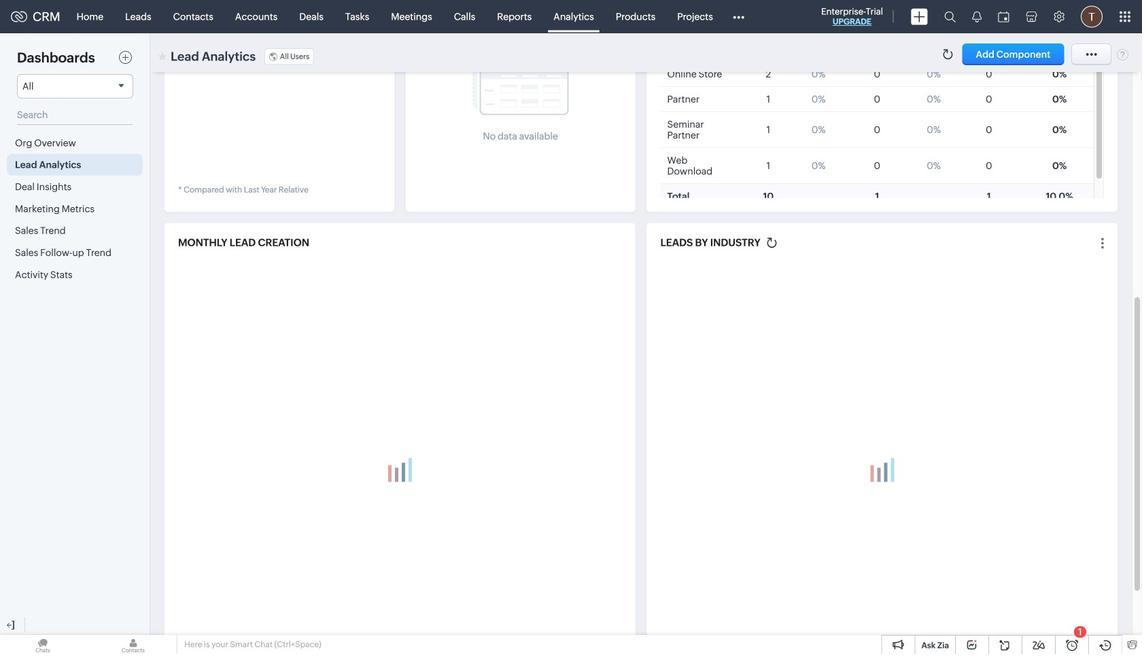 Task type: vqa. For each thing, say whether or not it's contained in the screenshot.
third Mar from the bottom of the page
no



Task type: locate. For each thing, give the bounding box(es) containing it.
help image
[[1117, 48, 1129, 61]]

contacts image
[[90, 636, 176, 655]]

signals element
[[964, 0, 990, 33]]

Other Modules field
[[724, 6, 753, 28]]

Search text field
[[17, 105, 133, 125]]

search image
[[945, 11, 956, 22]]

create menu element
[[903, 0, 937, 33]]

None field
[[17, 74, 133, 99]]

chats image
[[0, 636, 86, 655]]

None button
[[963, 44, 1065, 65]]



Task type: describe. For each thing, give the bounding box(es) containing it.
search element
[[937, 0, 964, 33]]

create menu image
[[911, 9, 928, 25]]

logo image
[[11, 11, 27, 22]]

profile element
[[1073, 0, 1111, 33]]

signals image
[[973, 11, 982, 22]]

calendar image
[[998, 11, 1010, 22]]

profile image
[[1081, 6, 1103, 28]]



